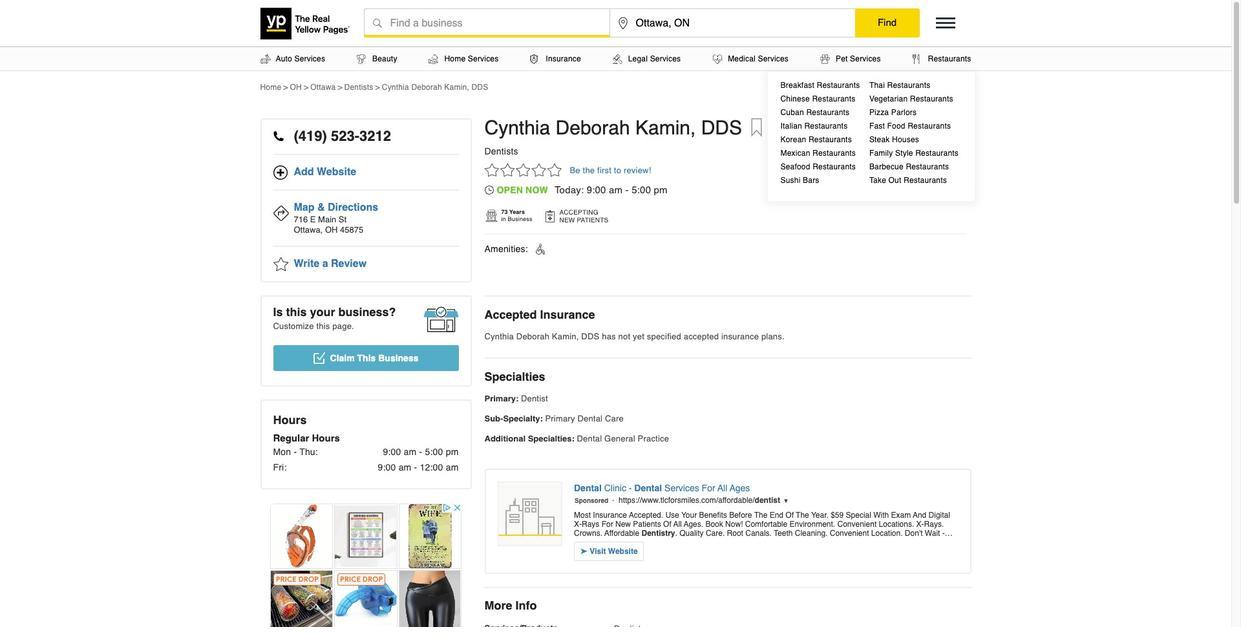 Task type: vqa. For each thing, say whether or not it's contained in the screenshot.
services associated with auto services
yes



Task type: describe. For each thing, give the bounding box(es) containing it.
2 vertical spatial kamin,
[[552, 332, 579, 341]]

browse legal services image
[[613, 54, 623, 64]]

accepting
[[560, 208, 599, 216]]

kamin, inside the breadcrumbs navigation
[[444, 83, 469, 92]]

claim this business link
[[273, 345, 459, 371]]

home
[[260, 83, 281, 92]]

&
[[317, 202, 325, 213]]

chinese restaurants link
[[778, 92, 866, 106]]

claim
[[330, 353, 355, 363]]

more info
[[485, 599, 537, 612]]

family style restaurants link
[[866, 147, 965, 160]]

auto
[[276, 54, 292, 63]]

1 vertical spatial dds
[[701, 116, 742, 139]]

9:00 for 9:00 am - 12:00 am
[[378, 462, 396, 473]]

is
[[273, 305, 283, 319]]

1 horizontal spatial deborah
[[517, 332, 550, 341]]

mon - thu:
[[273, 447, 318, 457]]

dds inside the breadcrumbs navigation
[[472, 83, 488, 92]]

restaurants down mexican restaurants link
[[813, 162, 856, 171]]

steak houses link
[[866, 133, 965, 147]]

regular
[[273, 433, 309, 444]]

services for pet services
[[850, 54, 881, 63]]

0 horizontal spatial insurance
[[546, 54, 581, 63]]

page.
[[333, 321, 354, 331]]

not
[[619, 332, 631, 341]]

browse home services image
[[429, 54, 439, 64]]

patients
[[577, 216, 609, 224]]

parlors
[[892, 108, 917, 117]]

fast food restaurants link
[[866, 120, 965, 133]]

dentist
[[521, 394, 548, 404]]

sub-
[[485, 414, 503, 424]]

9:00 for 9:00 am - 5:00 pm
[[383, 447, 401, 457]]

1 vertical spatial cynthia deborah kamin, dds
[[485, 116, 742, 139]]

info
[[516, 599, 537, 612]]

map
[[294, 202, 315, 213]]

st
[[339, 215, 347, 224]]

restaurants up 'chinese restaurants' link
[[817, 81, 860, 90]]

Find a business text field
[[364, 9, 609, 38]]

1 vertical spatial insurance
[[722, 332, 759, 341]]

Where? text field
[[610, 9, 855, 38]]

browse pet services image
[[821, 54, 830, 64]]

1 horizontal spatial pm
[[654, 184, 668, 195]]

take out restaurants link
[[866, 174, 965, 188]]

primary
[[545, 414, 575, 424]]

thu:
[[300, 447, 318, 457]]

1 vertical spatial 5:00
[[425, 447, 443, 457]]

yp image
[[485, 209, 498, 223]]

plans.
[[762, 332, 785, 341]]

be the first to review! link
[[570, 166, 651, 175]]

food
[[888, 122, 906, 131]]

restaurants down 'chinese restaurants' link
[[807, 108, 850, 117]]

am right 12:00
[[446, 462, 459, 473]]

beauty
[[372, 54, 397, 63]]

website
[[317, 166, 356, 178]]

vegetarian restaurants link
[[866, 92, 965, 106]]

(419)
[[294, 128, 327, 144]]

1 vertical spatial cynthia
[[485, 116, 550, 139]]

9:00 am - 5:00 pm
[[383, 447, 459, 457]]

breakfast restaurants link
[[778, 79, 866, 92]]

home
[[445, 54, 466, 63]]

12:00
[[420, 462, 443, 473]]

1 vertical spatial dentists
[[485, 146, 518, 156]]

thai restaurants vegetarian restaurants pizza parlors fast food restaurants steak houses family style restaurants barbecue restaurants take out restaurants
[[870, 81, 959, 185]]

1 vertical spatial dentists link
[[485, 146, 518, 156]]

9:00 am - 12:00 am
[[378, 462, 459, 473]]

chinese
[[781, 94, 810, 103]]

breakfast restaurants chinese restaurants cuban restaurants italian restaurants korean restaurants mexican restaurants seafood restaurants sushi bars
[[781, 81, 860, 185]]

primary:
[[485, 394, 519, 404]]

out
[[889, 176, 902, 185]]

has
[[602, 332, 616, 341]]

be
[[570, 166, 581, 175]]

take
[[870, 176, 887, 185]]

barbecue
[[870, 162, 904, 171]]

restaurants down family style restaurants link on the top right of page
[[906, 162, 949, 171]]

bars
[[803, 176, 820, 185]]

breakfast
[[781, 81, 815, 90]]

find button
[[855, 8, 920, 37]]

steak
[[870, 135, 890, 144]]

add
[[294, 166, 314, 178]]

services for legal services
[[650, 54, 681, 63]]

cuban
[[781, 108, 804, 117]]

specialties:
[[528, 434, 575, 444]]

the real yellow pages logo image
[[260, 8, 351, 39]]

3212
[[360, 128, 391, 144]]

is this your business? customize this page.
[[273, 305, 396, 331]]

services for auto services
[[295, 54, 325, 63]]

open now today: 9:00 am - 5:00 pm
[[497, 184, 668, 195]]

korean
[[781, 135, 807, 144]]

deborah inside the breadcrumbs navigation
[[412, 83, 442, 92]]

1 vertical spatial pm
[[446, 447, 459, 457]]

73 years in business
[[501, 209, 533, 223]]

fast
[[870, 122, 885, 131]]

browse beauty image
[[357, 54, 366, 64]]

sub-specialty: primary dental care
[[485, 414, 624, 424]]

mexican restaurants link
[[778, 147, 866, 160]]

oh link
[[290, 83, 302, 92]]

primary: dentist
[[485, 394, 548, 404]]

restaurants down pizza parlors link
[[908, 122, 951, 131]]

write a review
[[294, 258, 367, 270]]

accepting new patients
[[560, 208, 609, 224]]

legal
[[628, 54, 648, 63]]

now
[[526, 185, 548, 195]]

main
[[318, 215, 336, 224]]

1 vertical spatial dental
[[577, 434, 602, 444]]

this
[[357, 353, 376, 363]]

practice
[[638, 434, 669, 444]]

additional specialties: dental general practice
[[485, 434, 669, 444]]

dentists inside the breadcrumbs navigation
[[344, 83, 373, 92]]

find
[[878, 17, 897, 28]]

insurance
[[540, 308, 595, 321]]

amenities:
[[485, 244, 528, 254]]

advertisement region
[[269, 502, 463, 627]]

1 vertical spatial hours
[[312, 433, 340, 444]]

mon
[[273, 447, 291, 457]]



Task type: locate. For each thing, give the bounding box(es) containing it.
browse insurance image
[[530, 54, 538, 64]]

0 vertical spatial dentists
[[344, 83, 373, 92]]

1 horizontal spatial insurance
[[722, 332, 759, 341]]

deborah down browse home services icon
[[412, 83, 442, 92]]

am up 9:00 am - 12:00 am
[[404, 447, 417, 457]]

browse auto services image
[[260, 54, 271, 64]]

0 vertical spatial business
[[508, 216, 533, 223]]

restaurants down breakfast restaurants link
[[812, 94, 856, 103]]

2 services from the left
[[468, 54, 499, 63]]

9:00 down 9:00 am - 5:00 pm
[[378, 462, 396, 473]]

korean restaurants link
[[778, 133, 866, 147]]

(419) 523-3212 link
[[273, 120, 459, 155]]

0 vertical spatial cynthia deborah kamin, dds
[[382, 83, 488, 92]]

services right pet
[[850, 54, 881, 63]]

1 horizontal spatial oh
[[325, 225, 338, 235]]

0 vertical spatial 9:00
[[587, 184, 606, 195]]

- down the review!
[[626, 184, 629, 195]]

dentists down browse beauty icon
[[344, 83, 373, 92]]

1 vertical spatial this
[[317, 321, 330, 331]]

cynthia down beauty on the top of the page
[[382, 83, 409, 92]]

cynthia up open
[[485, 116, 550, 139]]

1 horizontal spatial dentists
[[485, 146, 518, 156]]

hours
[[273, 413, 307, 427], [312, 433, 340, 444]]

hours up thu:
[[312, 433, 340, 444]]

restaurants down korean restaurants link
[[813, 149, 856, 158]]

1 horizontal spatial dentists link
[[485, 146, 518, 156]]

add website
[[294, 166, 356, 178]]

services right "legal"
[[650, 54, 681, 63]]

0 vertical spatial deborah
[[412, 83, 442, 92]]

family
[[870, 149, 893, 158]]

pizza
[[870, 108, 889, 117]]

add website link
[[273, 155, 459, 191]]

restaurants down 'thai restaurants' link
[[910, 94, 954, 103]]

kamin, down 'insurance'
[[552, 332, 579, 341]]

dentists up open
[[485, 146, 518, 156]]

medical
[[728, 54, 756, 63]]

pizza parlors link
[[866, 106, 965, 120]]

1 vertical spatial 9:00
[[383, 447, 401, 457]]

(419) 523-3212
[[294, 128, 391, 144]]

in
[[501, 216, 506, 223]]

0 horizontal spatial this
[[286, 305, 307, 319]]

fri:
[[273, 462, 287, 473]]

business inside the "73 years in business"
[[508, 216, 533, 223]]

a
[[322, 258, 328, 270]]

this up customize in the bottom of the page
[[286, 305, 307, 319]]

1 vertical spatial kamin,
[[636, 116, 696, 139]]

cynthia inside the breadcrumbs navigation
[[382, 83, 409, 92]]

5:00 down the review!
[[632, 184, 651, 195]]

45875
[[340, 225, 364, 235]]

ottawa link
[[310, 83, 336, 92]]

specialty:
[[503, 414, 543, 424]]

1 horizontal spatial hours
[[312, 433, 340, 444]]

insurance
[[546, 54, 581, 63], [722, 332, 759, 341]]

0 vertical spatial insurance
[[546, 54, 581, 63]]

5 services from the left
[[850, 54, 881, 63]]

browse restaurants image
[[913, 54, 921, 64]]

0 vertical spatial this
[[286, 305, 307, 319]]

2 vertical spatial dds
[[582, 332, 600, 341]]

2 horizontal spatial dds
[[701, 116, 742, 139]]

map & directions 716 e main st ottawa, oh 45875
[[294, 202, 378, 235]]

thai
[[870, 81, 885, 90]]

services for home services
[[468, 54, 499, 63]]

vegetarian
[[870, 94, 908, 103]]

services right the home
[[468, 54, 499, 63]]

specialties
[[485, 370, 545, 383]]

0 horizontal spatial dentists link
[[344, 83, 373, 92]]

0 vertical spatial dental
[[578, 414, 603, 424]]

9:00
[[587, 184, 606, 195], [383, 447, 401, 457], [378, 462, 396, 473]]

0 horizontal spatial 5:00
[[425, 447, 443, 457]]

1 horizontal spatial kamin,
[[552, 332, 579, 341]]

cuban restaurants link
[[778, 106, 866, 120]]

services right the 'auto'
[[295, 54, 325, 63]]

1 horizontal spatial dds
[[582, 332, 600, 341]]

seafood restaurants link
[[778, 160, 866, 174]]

kamin,
[[444, 83, 469, 92], [636, 116, 696, 139], [552, 332, 579, 341]]

3 services from the left
[[650, 54, 681, 63]]

kamin, down the home
[[444, 83, 469, 92]]

716
[[294, 215, 308, 224]]

houses
[[892, 135, 920, 144]]

1 vertical spatial oh
[[325, 225, 338, 235]]

sushi
[[781, 176, 801, 185]]

am down 9:00 am - 5:00 pm
[[399, 462, 412, 473]]

open
[[497, 185, 523, 195]]

9:00 down the
[[587, 184, 606, 195]]

e
[[310, 215, 316, 224]]

oh down main
[[325, 225, 338, 235]]

insurance left plans.
[[722, 332, 759, 341]]

1 horizontal spatial this
[[317, 321, 330, 331]]

dental up additional specialties: dental general practice
[[578, 414, 603, 424]]

0 vertical spatial dds
[[472, 83, 488, 92]]

1 horizontal spatial 5:00
[[632, 184, 651, 195]]

legal services
[[628, 54, 681, 63]]

this
[[286, 305, 307, 319], [317, 321, 330, 331]]

0 vertical spatial hours
[[273, 413, 307, 427]]

5:00 up 12:00
[[425, 447, 443, 457]]

business right this
[[378, 353, 419, 363]]

523-
[[331, 128, 360, 144]]

breadcrumbs navigation
[[260, 82, 972, 92]]

dentists link
[[344, 83, 373, 92], [485, 146, 518, 156]]

pm
[[654, 184, 668, 195], [446, 447, 459, 457]]

dental left general
[[577, 434, 602, 444]]

insurance right browse insurance image
[[546, 54, 581, 63]]

dentists link down browse beauty icon
[[344, 83, 373, 92]]

business?
[[339, 305, 396, 319]]

barbecue restaurants link
[[866, 160, 965, 174]]

-
[[626, 184, 629, 195], [294, 447, 297, 457], [419, 447, 423, 457], [414, 462, 417, 473]]

2 vertical spatial cynthia
[[485, 332, 514, 341]]

am down to on the top of page
[[609, 184, 623, 195]]

write
[[294, 258, 320, 270]]

cynthia deborah kamin, dds
[[382, 83, 488, 92], [485, 116, 742, 139]]

dds
[[472, 83, 488, 92], [701, 116, 742, 139], [582, 332, 600, 341]]

0 vertical spatial cynthia
[[382, 83, 409, 92]]

0 horizontal spatial hours
[[273, 413, 307, 427]]

pet services
[[836, 54, 881, 63]]

9:00 up 9:00 am - 12:00 am
[[383, 447, 401, 457]]

1 horizontal spatial business
[[508, 216, 533, 223]]

kamin, up the review!
[[636, 116, 696, 139]]

accepted insurance
[[485, 308, 595, 321]]

2 vertical spatial deborah
[[517, 332, 550, 341]]

customize
[[273, 321, 314, 331]]

2 vertical spatial 9:00
[[378, 462, 396, 473]]

deborah down accepted insurance
[[517, 332, 550, 341]]

cynthia deborah kamin, dds down browse home services icon
[[382, 83, 488, 92]]

oh right home
[[290, 83, 302, 92]]

- right mon
[[294, 447, 297, 457]]

ottawa
[[310, 83, 336, 92]]

this down your
[[317, 321, 330, 331]]

services for medical services
[[758, 54, 789, 63]]

seafood
[[781, 162, 811, 171]]

am
[[609, 184, 623, 195], [404, 447, 417, 457], [399, 462, 412, 473], [446, 462, 459, 473]]

- up 9:00 am - 12:00 am
[[419, 447, 423, 457]]

browse medical services image
[[713, 54, 723, 64]]

restaurants down italian restaurants link
[[809, 135, 852, 144]]

0 horizontal spatial oh
[[290, 83, 302, 92]]

services right medical
[[758, 54, 789, 63]]

write a review link
[[273, 247, 459, 281]]

care
[[605, 414, 624, 424]]

specified
[[647, 332, 682, 341]]

oh inside map & directions 716 e main st ottawa, oh 45875
[[325, 225, 338, 235]]

restaurants down barbecue restaurants link at right top
[[904, 176, 947, 185]]

review
[[331, 258, 367, 270]]

0 horizontal spatial business
[[378, 353, 419, 363]]

business down years at the top left of the page
[[508, 216, 533, 223]]

review!
[[624, 166, 651, 175]]

your
[[310, 305, 335, 319]]

cynthia deborah kamin, dds has not yet specified accepted insurance plans.
[[485, 332, 785, 341]]

cynthia down 'accepted'
[[485, 332, 514, 341]]

home services
[[445, 54, 499, 63]]

0 horizontal spatial kamin,
[[444, 83, 469, 92]]

1 vertical spatial business
[[378, 353, 419, 363]]

cynthia deborah kamin, dds down the breadcrumbs navigation
[[485, 116, 742, 139]]

1 services from the left
[[295, 54, 325, 63]]

restaurants down steak houses link
[[916, 149, 959, 158]]

4 services from the left
[[758, 54, 789, 63]]

directions
[[328, 202, 378, 213]]

5:00
[[632, 184, 651, 195], [425, 447, 443, 457]]

0 vertical spatial 5:00
[[632, 184, 651, 195]]

additional
[[485, 434, 526, 444]]

0 vertical spatial dentists link
[[344, 83, 373, 92]]

0 horizontal spatial pm
[[446, 447, 459, 457]]

style
[[896, 149, 913, 158]]

hours up regular
[[273, 413, 307, 427]]

0 horizontal spatial dds
[[472, 83, 488, 92]]

0 horizontal spatial deborah
[[412, 83, 442, 92]]

1 vertical spatial deborah
[[556, 116, 630, 139]]

new
[[560, 216, 575, 224]]

cynthia
[[382, 83, 409, 92], [485, 116, 550, 139], [485, 332, 514, 341]]

2 horizontal spatial deborah
[[556, 116, 630, 139]]

restaurants up vegetarian restaurants link at the top of the page
[[888, 81, 931, 90]]

home link
[[260, 83, 281, 92]]

oh inside the breadcrumbs navigation
[[290, 83, 302, 92]]

- left 12:00
[[414, 462, 417, 473]]

more
[[485, 599, 512, 612]]

first
[[598, 166, 612, 175]]

dentists link up open
[[485, 146, 518, 156]]

be the first to review!
[[570, 166, 651, 175]]

0 vertical spatial kamin,
[[444, 83, 469, 92]]

restaurants
[[817, 81, 860, 90], [888, 81, 931, 90], [812, 94, 856, 103], [910, 94, 954, 103], [807, 108, 850, 117], [805, 122, 848, 131], [908, 122, 951, 131], [809, 135, 852, 144], [813, 149, 856, 158], [916, 149, 959, 158], [813, 162, 856, 171], [906, 162, 949, 171], [904, 176, 947, 185]]

0 vertical spatial oh
[[290, 83, 302, 92]]

deborah up the
[[556, 116, 630, 139]]

2 horizontal spatial kamin,
[[636, 116, 696, 139]]

0 horizontal spatial dentists
[[344, 83, 373, 92]]

ottawa,
[[294, 225, 323, 235]]

restaurants down "cuban restaurants" link in the right of the page
[[805, 122, 848, 131]]

0 vertical spatial pm
[[654, 184, 668, 195]]

cynthia deborah kamin, dds inside the breadcrumbs navigation
[[382, 83, 488, 92]]



